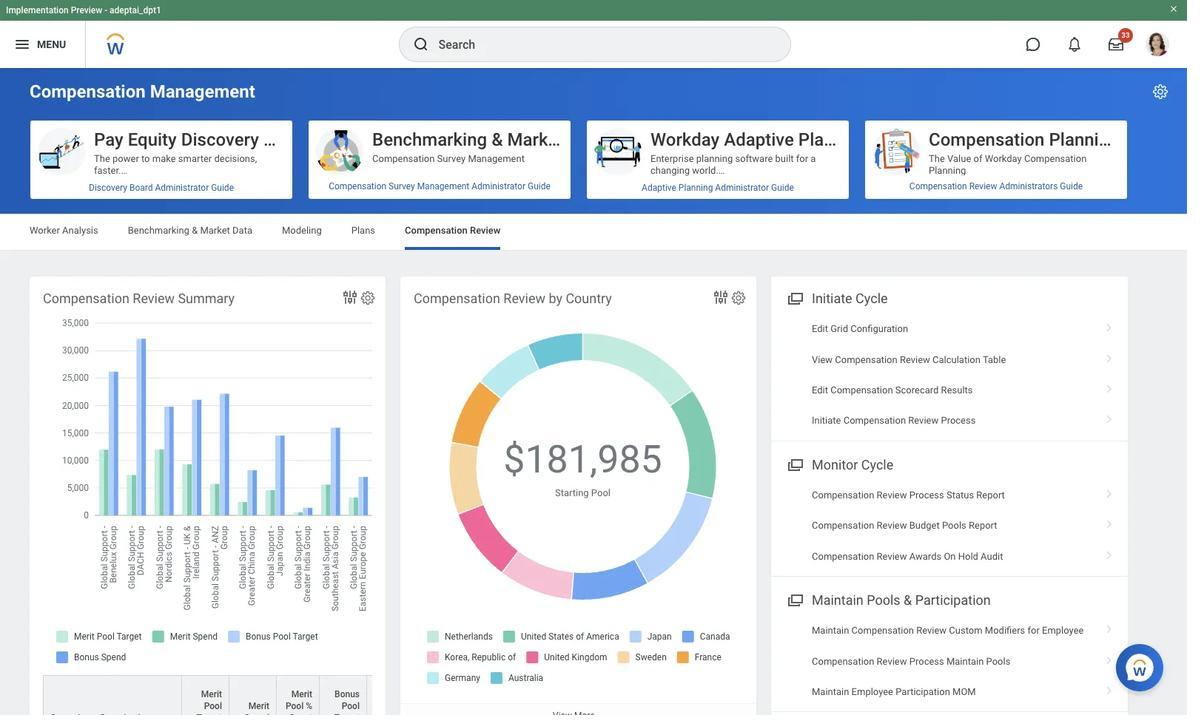 Task type: locate. For each thing, give the bounding box(es) containing it.
3 list from the top
[[771, 616, 1128, 708]]

benchmarking
[[372, 130, 487, 150], [128, 225, 189, 236]]

participation down compensation review process maintain pools
[[896, 687, 950, 698]]

to left get
[[194, 212, 203, 223]]

discovery down faster.
[[89, 183, 127, 193]]

for right modifiers
[[1028, 626, 1040, 637]]

pool down "bonus"
[[342, 702, 360, 712]]

chevron right image inside compensation review process status report link
[[1100, 485, 1119, 500]]

chevron right image for edit compensation scorecard results
[[1100, 380, 1119, 394]]

tab list
[[15, 215, 1173, 250]]

the left value
[[929, 153, 945, 164]]

administrator down the power to make smarter decisions, faster.
[[155, 183, 209, 193]]

row containing merit pool target
[[43, 676, 457, 716]]

sales
[[651, 520, 674, 531]]

administrator for pay equity discovery board
[[155, 183, 209, 193]]

strategy
[[1028, 189, 1063, 200]]

1 horizontal spatial target
[[334, 714, 360, 716]]

flexibility to manage changes and execute quickly
[[929, 260, 1111, 283]]

cycle down configure this page image
[[1123, 130, 1167, 150]]

have
[[139, 189, 159, 200]]

pool inside $181,985 starting pool
[[591, 488, 611, 499]]

1 horizontal spatial discovery
[[181, 130, 259, 150]]

$181,985 main content
[[0, 68, 1187, 716]]

0 vertical spatial workday
[[651, 130, 720, 150]]

your inside data—you have tons of it, but how do you make sense of it? workday makes it easy to get a complete picture of your finances, people, and operations so you can make more informed decisions.
[[137, 224, 156, 235]]

respond
[[1070, 331, 1108, 342]]

5 chevron right image from the top
[[1100, 546, 1119, 561]]

to left plan
[[958, 189, 966, 200]]

benchmarking & market data
[[372, 130, 605, 150], [128, 225, 252, 236]]

chevron right image for compensation review awards on hold audit
[[1100, 546, 1119, 561]]

so
[[142, 236, 152, 247]]

1 chevron right image from the top
[[1100, 318, 1119, 333]]

for left self-
[[215, 496, 227, 507]]

makes
[[133, 212, 162, 223]]

compensation for compensation review budget pools report
[[812, 521, 874, 532]]

1 initiate from the top
[[812, 291, 852, 306]]

1 vertical spatial cycle
[[856, 291, 888, 306]]

management down compensation survey management on the top left
[[417, 181, 470, 192]]

initiate inside initiate compensation review process link
[[812, 416, 841, 427]]

2 list from the top
[[771, 480, 1128, 572]]

merit pool % spent button
[[277, 677, 319, 716]]

1 edit from the top
[[812, 324, 828, 335]]

list
[[771, 314, 1128, 437], [771, 480, 1128, 572], [771, 616, 1128, 708]]

0 vertical spatial a
[[811, 153, 816, 164]]

make down equity
[[152, 153, 176, 164]]

0 horizontal spatial for
[[215, 496, 227, 507]]

review left the by
[[504, 291, 546, 306]]

for for built
[[796, 153, 808, 164]]

menu group image
[[785, 288, 805, 308], [785, 454, 805, 474], [785, 590, 805, 610]]

1 menu group image from the top
[[785, 288, 805, 308]]

data
[[568, 130, 605, 150], [232, 225, 252, 236]]

configure and view chart data image
[[341, 289, 359, 306]]

2 target from the left
[[334, 714, 360, 716]]

compensation for compensation survey management
[[372, 153, 435, 164]]

column header
[[43, 676, 182, 716]]

0 horizontal spatial a
[[221, 212, 227, 223]]

monitor cycle
[[812, 457, 894, 473]]

your right answer
[[231, 295, 249, 306]]

maintain employee participation mom
[[812, 687, 976, 698]]

of left it,
[[183, 189, 192, 200]]

list for maintain pools & participation
[[771, 616, 1128, 708]]

workday inside the value of workday compensation planning
[[985, 153, 1022, 164]]

maintain for maintain employee participation mom
[[812, 687, 849, 698]]

row
[[43, 676, 457, 716]]

2 menu group image from the top
[[785, 454, 805, 474]]

review up compensation review budget pools report
[[877, 490, 907, 501]]

benchmarking inside tab list
[[128, 225, 189, 236]]

to left the 'manage'
[[971, 260, 980, 271]]

0 horizontal spatial target
[[197, 714, 222, 716]]

process down the maintain compensation review custom modifiers for employee
[[910, 656, 944, 667]]

review up maintain employee participation mom
[[877, 656, 907, 667]]

target left merit spend popup button
[[197, 714, 222, 716]]

mom
[[953, 687, 976, 698]]

2 edit from the top
[[812, 385, 828, 396]]

an
[[94, 390, 106, 401]]

review left budget
[[877, 521, 907, 532]]

your up so
[[137, 224, 156, 235]]

chevron right image
[[1100, 318, 1119, 333], [1100, 349, 1119, 364], [1100, 380, 1119, 394], [1100, 515, 1119, 530], [1100, 546, 1119, 561], [1100, 682, 1119, 697]]

3 chevron right image from the top
[[1100, 380, 1119, 394]]

notifications large image
[[1067, 37, 1082, 52]]

and down 'complete'
[[232, 224, 248, 235]]

maintain for maintain compensation review custom modifiers for employee
[[812, 626, 849, 637]]

chevron right image for maintain compensation review custom modifiers for employee
[[1100, 620, 1119, 635]]

to inside the flexibility to manage changes and execute quickly
[[971, 260, 980, 271]]

planning for financial planning
[[691, 283, 729, 294]]

maintain compensation review custom modifiers for employee link
[[771, 616, 1128, 647]]

1 vertical spatial and
[[1059, 260, 1075, 271]]

report
[[977, 490, 1005, 501], [969, 521, 998, 532]]

power
[[113, 153, 139, 164]]

survey inside compensation survey management administrator guide link
[[389, 181, 415, 192]]

1 horizontal spatial you
[[254, 189, 269, 200]]

adaptive down changing
[[642, 183, 676, 193]]

2 horizontal spatial pools
[[986, 656, 1011, 667]]

0 vertical spatial make
[[152, 153, 176, 164]]

1 horizontal spatial survey
[[437, 153, 466, 164]]

real
[[929, 331, 948, 342]]

target for bonus pool target
[[334, 714, 360, 716]]

1 vertical spatial benchmarking
[[128, 225, 189, 236]]

target inside "popup button"
[[334, 714, 360, 716]]

custom
[[949, 626, 983, 637]]

and inside the flexibility to manage changes and execute quickly
[[1059, 260, 1075, 271]]

administrator
[[472, 181, 526, 192], [155, 183, 209, 193], [715, 183, 769, 193]]

workday
[[651, 130, 720, 150], [985, 153, 1022, 164], [94, 212, 131, 223]]

workday up picture
[[94, 212, 131, 223]]

edit left grid
[[812, 324, 828, 335]]

pools down compensation review awards on hold audit on the bottom right of the page
[[867, 593, 901, 609]]

compensation review summary element
[[30, 277, 457, 716]]

your
[[137, 224, 156, 235], [231, 295, 249, 306]]

more
[[216, 236, 238, 247]]

cycle right monitor
[[861, 457, 894, 473]]

1 vertical spatial process
[[910, 490, 944, 501]]

chevron right image for compensation review process status report
[[1100, 485, 1119, 500]]

1 horizontal spatial make
[[152, 153, 176, 164]]

execute
[[1078, 260, 1111, 271]]

tab list inside $181,985 main content
[[15, 215, 1173, 250]]

merit pool % spent column header
[[277, 676, 320, 716]]

management
[[150, 81, 255, 102], [468, 153, 525, 164], [417, 181, 470, 192]]

6 chevron right image from the top
[[1100, 682, 1119, 697]]

1 vertical spatial management
[[468, 153, 525, 164]]

benchmarking & market data down the easy
[[128, 225, 252, 236]]

view compensation review calculation table link
[[771, 345, 1128, 375]]

2 vertical spatial for
[[1028, 626, 1040, 637]]

chevron right image inside compensation review process maintain pools link
[[1100, 651, 1119, 666]]

1 vertical spatial adaptive
[[642, 183, 676, 193]]

review for compensation review awards on hold audit
[[877, 551, 907, 562]]

enterprise
[[651, 153, 694, 164]]

administrator down 'enterprise planning software built for a changing world.'
[[715, 183, 769, 193]]

compensation review summary
[[43, 291, 235, 306]]

1 vertical spatial workday
[[985, 153, 1022, 164]]

chevron right image inside "edit grid configuration" link
[[1100, 318, 1119, 333]]

participation inside list
[[896, 687, 950, 698]]

review down scorecard
[[908, 416, 939, 427]]

target inside popup button
[[197, 714, 222, 716]]

0 horizontal spatial survey
[[389, 181, 415, 192]]

workday up compensation review administrators guide
[[985, 153, 1022, 164]]

0 vertical spatial list
[[771, 314, 1128, 437]]

implementation preview -   adeptai_dpt1
[[6, 5, 161, 16]]

chevron right image
[[1100, 410, 1119, 425], [1100, 485, 1119, 500], [1100, 620, 1119, 635], [1100, 651, 1119, 666]]

1 vertical spatial a
[[221, 212, 227, 223]]

2 initiate from the top
[[812, 416, 841, 427]]

participation up maintain compensation review custom modifiers for employee link
[[915, 593, 991, 609]]

2 horizontal spatial merit
[[291, 690, 312, 700]]

for inside 'enterprise planning software built for a changing world.'
[[796, 153, 808, 164]]

1 chevron right image from the top
[[1100, 410, 1119, 425]]

pool up spent
[[286, 702, 304, 712]]

1 horizontal spatial market
[[507, 130, 563, 150]]

is?
[[405, 177, 417, 188]]

compensation review by country element
[[400, 277, 757, 716]]

pool left merit spend popup button
[[204, 702, 222, 712]]

list containing compensation review process status report
[[771, 480, 1128, 572]]

pools right budget
[[942, 521, 967, 532]]

of left the it?
[[148, 201, 157, 212]]

1 horizontal spatial benchmarking
[[372, 130, 487, 150]]

management up compensation survey management administrator guide
[[468, 153, 525, 164]]

1 horizontal spatial merit
[[249, 702, 269, 712]]

how
[[220, 189, 238, 200]]

chevron right image inside view compensation review calculation table link
[[1100, 349, 1119, 364]]

1 vertical spatial edit
[[812, 385, 828, 396]]

of right value
[[974, 153, 983, 164]]

target down "bonus"
[[334, 714, 360, 716]]

1 horizontal spatial adaptive
[[724, 130, 794, 150]]

of up operations
[[126, 224, 135, 235]]

benefits
[[414, 319, 449, 330]]

review for compensation review process maintain pools
[[877, 656, 907, 667]]

modifiers
[[985, 626, 1025, 637]]

of inside the value of workday compensation planning
[[974, 153, 983, 164]]

status
[[947, 490, 974, 501]]

0 vertical spatial participation
[[915, 593, 991, 609]]

merit pool target
[[197, 690, 222, 716]]

1 vertical spatial survey
[[389, 181, 415, 192]]

a inside 'enterprise planning software built for a changing world.'
[[811, 153, 816, 164]]

employee down compensation review process maintain pools
[[852, 687, 893, 698]]

1 vertical spatial benchmarking & market data
[[128, 225, 252, 236]]

pool inside bonus pool target
[[342, 702, 360, 712]]

insight
[[974, 331, 1003, 342]]

2 chevron right image from the top
[[1100, 485, 1119, 500]]

initiate up grid
[[812, 291, 852, 306]]

pool for merit pool % spent
[[286, 702, 304, 712]]

1 vertical spatial for
[[215, 496, 227, 507]]

0 vertical spatial discovery
[[181, 130, 259, 150]]

menu button
[[0, 21, 85, 68]]

chevron right image inside maintain compensation review custom modifiers for employee link
[[1100, 620, 1119, 635]]

0 horizontal spatial the
[[94, 153, 110, 164]]

view
[[812, 354, 833, 365]]

0 vertical spatial data
[[568, 130, 605, 150]]

market inside tab list
[[200, 225, 230, 236]]

chevron right image inside maintain employee participation mom link
[[1100, 682, 1119, 697]]

2 horizontal spatial for
[[1028, 626, 1040, 637]]

0 vertical spatial employee
[[1042, 626, 1084, 637]]

1 vertical spatial your
[[231, 295, 249, 306]]

1 vertical spatial you
[[155, 236, 170, 247]]

a right built
[[811, 153, 816, 164]]

guide for workday adaptive planning
[[771, 183, 794, 193]]

2 horizontal spatial make
[[190, 236, 214, 247]]

compensation for compensation review process maintain pools
[[812, 656, 874, 667]]

compensation for compensation management
[[30, 81, 146, 102]]

1 vertical spatial discovery
[[89, 183, 127, 193]]

initiate up monitor
[[812, 416, 841, 427]]

1 horizontal spatial data
[[568, 130, 605, 150]]

list containing edit grid configuration
[[771, 314, 1128, 437]]

2 vertical spatial cycle
[[861, 457, 894, 473]]

compensation review budget pools report
[[812, 521, 998, 532]]

0 horizontal spatial data
[[232, 225, 252, 236]]

1 target from the left
[[197, 714, 222, 716]]

compensation review administrators guide link
[[865, 175, 1127, 198]]

decisions.
[[94, 248, 137, 259]]

compensation review administrators guide
[[910, 181, 1083, 192]]

administrator down compensation survey management on the top left
[[472, 181, 526, 192]]

1 vertical spatial menu group image
[[785, 454, 805, 474]]

a inside data—you have tons of it, but how do you make sense of it? workday makes it easy to get a complete picture of your finances, people, and operations so you can make more informed decisions.
[[221, 212, 227, 223]]

0 vertical spatial your
[[137, 224, 156, 235]]

0 horizontal spatial administrator
[[155, 183, 209, 193]]

4 chevron right image from the top
[[1100, 651, 1119, 666]]

review for compensation review budget pools report
[[877, 521, 907, 532]]

column header inside compensation review summary element
[[43, 676, 182, 716]]

0 vertical spatial pools
[[942, 521, 967, 532]]

report right status
[[977, 490, 1005, 501]]

0 horizontal spatial benchmarking & market data
[[128, 225, 252, 236]]

1 horizontal spatial the
[[929, 153, 945, 164]]

benchmarking down it
[[128, 225, 189, 236]]

the
[[94, 153, 110, 164], [929, 153, 945, 164]]

ability to plan & define strategy
[[929, 189, 1063, 200]]

4 chevron right image from the top
[[1100, 515, 1119, 530]]

menu group image for maintain pools & participation
[[785, 590, 805, 610]]

merit left merit spend popup button
[[201, 690, 222, 700]]

merit spend column header
[[229, 676, 277, 716]]

1 vertical spatial list
[[771, 480, 1128, 572]]

1 horizontal spatial benchmarking & market data
[[372, 130, 605, 150]]

the power to make smarter decisions, faster.
[[94, 153, 257, 176]]

changing
[[651, 165, 690, 176]]

merit up spend
[[249, 702, 269, 712]]

the up faster.
[[94, 153, 110, 164]]

menu group image for initiate cycle
[[785, 288, 805, 308]]

the for compensation planning cycle
[[929, 153, 945, 164]]

1 horizontal spatial workday
[[651, 130, 720, 150]]

list containing maintain compensation review custom modifiers for employee
[[771, 616, 1128, 708]]

configure compensation review summary image
[[360, 290, 376, 306]]

workday up enterprise
[[651, 130, 720, 150]]

0 horizontal spatial pools
[[867, 593, 901, 609]]

0 horizontal spatial your
[[137, 224, 156, 235]]

2 vertical spatial workday
[[94, 212, 131, 223]]

1 horizontal spatial your
[[231, 295, 249, 306]]

merit up %
[[291, 690, 312, 700]]

configure and view chart data image
[[712, 289, 730, 306]]

merit pool % spent
[[286, 690, 312, 716]]

guide for compensation planning cycle
[[1060, 181, 1083, 192]]

make down people,
[[190, 236, 214, 247]]

chevron right image for compensation review process maintain pools
[[1100, 651, 1119, 666]]

report up audit at the right of the page
[[969, 521, 998, 532]]

chevron right image inside compensation review budget pools report link
[[1100, 515, 1119, 530]]

& inside tab list
[[192, 225, 198, 236]]

guide for pay equity discovery board
[[211, 183, 234, 193]]

0 vertical spatial benchmarking & market data
[[372, 130, 605, 150]]

you right so
[[155, 236, 170, 247]]

review up questions.
[[133, 291, 175, 306]]

& down the easy
[[192, 225, 198, 236]]

merit inside the merit spend
[[249, 702, 269, 712]]

& up compensation survey management on the top left
[[492, 130, 503, 150]]

0 horizontal spatial merit
[[201, 690, 222, 700]]

edit
[[812, 324, 828, 335], [812, 385, 828, 396]]

pools down modifiers
[[986, 656, 1011, 667]]

3 menu group image from the top
[[785, 590, 805, 610]]

pool right starting
[[591, 488, 611, 499]]

1 vertical spatial pools
[[867, 593, 901, 609]]

process up budget
[[910, 490, 944, 501]]

compensation for compensation planning cycle
[[929, 130, 1045, 150]]

2 the from the left
[[929, 153, 945, 164]]

maintain employee participation mom link
[[771, 677, 1128, 708]]

tab list containing worker analysis
[[15, 215, 1173, 250]]

define
[[998, 189, 1026, 200]]

process
[[941, 416, 976, 427], [910, 490, 944, 501], [910, 656, 944, 667]]

compensation for compensation review by country
[[414, 291, 500, 306]]

planning for workforce planning
[[697, 402, 734, 413]]

the inside the power to make smarter decisions, faster.
[[94, 153, 110, 164]]

survey for compensation survey management administrator guide
[[389, 181, 415, 192]]

0 vertical spatial initiate
[[812, 291, 852, 306]]

compensation inside tab list
[[405, 225, 468, 236]]

cycle up configuration
[[856, 291, 888, 306]]

the inside the value of workday compensation planning
[[929, 153, 945, 164]]

financial
[[651, 283, 689, 294]]

for right built
[[796, 153, 808, 164]]

a right get
[[221, 212, 227, 223]]

0 horizontal spatial adaptive
[[642, 183, 676, 193]]

pool inside merit pool % spent
[[286, 702, 304, 712]]

pool inside merit pool target
[[204, 702, 222, 712]]

0 horizontal spatial market
[[200, 225, 230, 236]]

to right power
[[141, 153, 150, 164]]

review left define
[[969, 181, 997, 192]]

awards
[[910, 551, 942, 562]]

of
[[974, 153, 983, 164], [183, 189, 192, 200], [148, 201, 157, 212], [126, 224, 135, 235]]

review for compensation review
[[470, 225, 501, 236]]

management up 'pay equity discovery board' at the top left of page
[[150, 81, 255, 102]]

and right analyze
[[1052, 331, 1068, 342]]

2 horizontal spatial administrator
[[715, 183, 769, 193]]

1 vertical spatial participation
[[896, 687, 950, 698]]

0 vertical spatial edit
[[812, 324, 828, 335]]

chevron right image for compensation review budget pools report
[[1100, 515, 1119, 530]]

1 list from the top
[[771, 314, 1128, 437]]

1 vertical spatial initiate
[[812, 416, 841, 427]]

2 vertical spatial menu group image
[[785, 590, 805, 610]]

merit inside merit pool target
[[201, 690, 222, 700]]

employee right modifiers
[[1042, 626, 1084, 637]]

1 vertical spatial board
[[129, 183, 153, 193]]

0 vertical spatial survey
[[437, 153, 466, 164]]

review down compensation review budget pools report
[[877, 551, 907, 562]]

model
[[186, 496, 213, 507]]

data—you
[[94, 189, 137, 200]]

chevron right image inside edit compensation scorecard results link
[[1100, 380, 1119, 394]]

0 vertical spatial board
[[263, 130, 311, 150]]

1 vertical spatial market
[[200, 225, 230, 236]]

benchmarking up compensation survey management on the top left
[[372, 130, 487, 150]]

analytics
[[146, 295, 184, 306]]

edit down view
[[812, 385, 828, 396]]

0 horizontal spatial workday
[[94, 212, 131, 223]]

merit inside merit pool % spent
[[291, 690, 312, 700]]

0 vertical spatial cycle
[[1123, 130, 1167, 150]]

review inside tab list
[[470, 225, 501, 236]]

merit spend
[[244, 702, 269, 716]]

chevron right image inside compensation review awards on hold audit link
[[1100, 546, 1119, 561]]

1 the from the left
[[94, 153, 110, 164]]

0 horizontal spatial benchmarking
[[128, 225, 189, 236]]

1 vertical spatial employee
[[852, 687, 893, 698]]

merit for merit spend
[[249, 702, 269, 712]]

do
[[240, 189, 251, 200]]

0 horizontal spatial make
[[94, 201, 118, 212]]

workday adaptive planning
[[651, 130, 868, 150]]

benchmarking & market data up compensation survey management on the top left
[[372, 130, 605, 150]]

discovery up the decisions,
[[181, 130, 259, 150]]

process down results on the bottom right
[[941, 416, 976, 427]]

grid
[[831, 324, 848, 335]]

3 chevron right image from the top
[[1100, 620, 1119, 635]]

a consistent security model for self-service.
[[94, 496, 281, 507]]

review down compensation survey management administrator guide link
[[470, 225, 501, 236]]

&
[[492, 130, 503, 150], [990, 189, 996, 200], [192, 225, 198, 236], [904, 593, 912, 609]]

chevron right image inside initiate compensation review process link
[[1100, 410, 1119, 425]]

adaptive planning administrator guide
[[642, 183, 794, 193]]

make down 'data—you'
[[94, 201, 118, 212]]

0 vertical spatial report
[[977, 490, 1005, 501]]

2 chevron right image from the top
[[1100, 349, 1119, 364]]

you right do
[[254, 189, 269, 200]]

1 horizontal spatial pools
[[942, 521, 967, 532]]

for
[[796, 153, 808, 164], [215, 496, 227, 507], [1028, 626, 1040, 637]]

maintain
[[812, 593, 864, 609], [812, 626, 849, 637], [947, 656, 984, 667], [812, 687, 849, 698]]

chevron right image for edit grid configuration
[[1100, 318, 1119, 333]]

adaptive up software
[[724, 130, 794, 150]]

audit
[[981, 551, 1003, 562]]

merit pool target column header
[[182, 676, 229, 716]]

chevron right image for view compensation review calculation table
[[1100, 349, 1119, 364]]

0 vertical spatial benchmarking
[[372, 130, 487, 150]]

planning for adaptive planning administrator guide
[[679, 183, 713, 193]]

pool for merit pool target
[[204, 702, 222, 712]]

justify image
[[13, 36, 31, 53]]

get
[[205, 212, 219, 223]]

2 horizontal spatial workday
[[985, 153, 1022, 164]]

to left answer
[[186, 295, 195, 306]]

edit compensation scorecard results
[[812, 385, 973, 396]]

and left execute in the top right of the page
[[1059, 260, 1075, 271]]

2 vertical spatial management
[[417, 181, 470, 192]]

1 vertical spatial report
[[969, 521, 998, 532]]

make inside the power to make smarter decisions, faster.
[[152, 153, 176, 164]]

2 vertical spatial list
[[771, 616, 1128, 708]]

on
[[944, 551, 956, 562]]

compensation management
[[30, 81, 255, 102]]

compensation review awards on hold audit link
[[771, 542, 1128, 572]]

initiate compensation review process
[[812, 416, 976, 427]]

1 horizontal spatial for
[[796, 153, 808, 164]]

employee
[[1042, 626, 1084, 637], [852, 687, 893, 698]]



Task type: describe. For each thing, give the bounding box(es) containing it.
0 vertical spatial adaptive
[[724, 130, 794, 150]]

compensation review process status report link
[[771, 480, 1128, 511]]

to inside data—you have tons of it, but how do you make sense of it? workday makes it easy to get a complete picture of your finances, people, and operations so you can make more informed decisions.
[[194, 212, 203, 223]]

initiate compensation review process link
[[771, 406, 1128, 437]]

0 vertical spatial management
[[150, 81, 255, 102]]

menu group image for monitor cycle
[[785, 454, 805, 474]]

faster.
[[94, 165, 121, 176]]

to inside the power to make smarter decisions, faster.
[[141, 153, 150, 164]]

management for compensation survey management administrator guide
[[417, 181, 470, 192]]

it
[[164, 212, 170, 223]]

self-
[[230, 496, 248, 507]]

your inside augmented analytics to answer your questions.
[[231, 295, 249, 306]]

0 vertical spatial process
[[941, 416, 976, 427]]

administrator for workday adaptive planning
[[715, 183, 769, 193]]

initiate for initiate compensation review process
[[812, 416, 841, 427]]

cycle for initiate cycle
[[856, 291, 888, 306]]

workforce planning
[[651, 402, 734, 413]]

compensation survey management
[[372, 153, 525, 164]]

changes
[[1019, 260, 1057, 271]]

menu
[[37, 38, 66, 50]]

benchmarking & market data inside tab list
[[128, 225, 252, 236]]

implementation
[[6, 5, 69, 16]]

security
[[150, 496, 184, 507]]

value
[[948, 153, 971, 164]]

discovery board administrator guide
[[89, 183, 234, 193]]

country
[[566, 291, 612, 306]]

real time insight to analyze and respond
[[929, 331, 1108, 342]]

list for monitor cycle
[[771, 480, 1128, 572]]

row inside compensation review summary element
[[43, 676, 457, 716]]

& right plan
[[990, 189, 996, 200]]

finances,
[[158, 224, 196, 235]]

and inside data—you have tons of it, but how do you make sense of it? workday makes it easy to get a complete picture of your finances, people, and operations so you can make more informed decisions.
[[232, 224, 248, 235]]

business
[[372, 319, 411, 330]]

compensation for compensation review process status report
[[812, 490, 874, 501]]

can
[[172, 236, 188, 247]]

1 horizontal spatial board
[[263, 130, 311, 150]]

built
[[775, 153, 794, 164]]

edit compensation scorecard results link
[[771, 375, 1128, 406]]

pool for bonus pool target
[[342, 702, 360, 712]]

0 horizontal spatial employee
[[852, 687, 893, 698]]

configuration
[[851, 324, 908, 335]]

compensation for compensation survey management administrator guide
[[329, 181, 386, 192]]

preview
[[71, 5, 102, 16]]

review for compensation review summary
[[133, 291, 175, 306]]

it
[[397, 177, 403, 188]]

$181,985
[[503, 438, 662, 483]]

analyze
[[1016, 331, 1050, 342]]

pay
[[94, 130, 123, 150]]

picture
[[94, 224, 124, 235]]

compensation for compensation review administrators guide
[[910, 181, 967, 192]]

compensation review process maintain pools
[[812, 656, 1011, 667]]

augmented
[[94, 295, 143, 306]]

1 horizontal spatial employee
[[1042, 626, 1084, 637]]

budget
[[910, 521, 940, 532]]

hold
[[958, 551, 978, 562]]

0 vertical spatial you
[[254, 189, 269, 200]]

flexibility
[[929, 260, 969, 271]]

review for compensation review administrators guide
[[969, 181, 997, 192]]

configure compensation review by country image
[[731, 290, 747, 306]]

merit for merit pool target
[[201, 690, 222, 700]]

compensation planning cycle
[[929, 130, 1167, 150]]

bonus pool target column header
[[320, 676, 367, 716]]

initiate for initiate cycle
[[812, 291, 852, 306]]

list for initiate cycle
[[771, 314, 1128, 437]]

review left custom
[[917, 626, 947, 637]]

planning
[[696, 153, 733, 164]]

review for compensation review by country
[[504, 291, 546, 306]]

people,
[[199, 224, 229, 235]]

merit spend button
[[229, 677, 276, 716]]

bonus pool target button
[[320, 677, 366, 716]]

inbox large image
[[1109, 37, 1124, 52]]

by
[[549, 291, 563, 306]]

report for compensation review process status report
[[977, 490, 1005, 501]]

for for model
[[215, 496, 227, 507]]

compensation for compensation review
[[405, 225, 468, 236]]

monitor
[[812, 457, 858, 473]]

compensation review awards on hold audit
[[812, 551, 1003, 562]]

& down compensation review awards on hold audit on the bottom right of the page
[[904, 593, 912, 609]]

review for compensation review process status report
[[877, 490, 907, 501]]

0 horizontal spatial board
[[129, 183, 153, 193]]

for inside list
[[1028, 626, 1040, 637]]

33 button
[[1100, 28, 1133, 61]]

intelligent
[[108, 390, 150, 401]]

planning for sales planning
[[676, 520, 714, 531]]

to right the insight
[[1005, 331, 1014, 342]]

pay equity discovery board
[[94, 130, 311, 150]]

cycle for monitor cycle
[[861, 457, 894, 473]]

core.
[[174, 390, 195, 401]]

the for pay equity discovery board
[[94, 153, 110, 164]]

search image
[[412, 36, 430, 53]]

1 horizontal spatial administrator
[[472, 181, 526, 192]]

answer
[[197, 295, 228, 306]]

close environment banner image
[[1170, 4, 1178, 13]]

augmented analytics to answer your questions.
[[94, 295, 249, 318]]

use cases
[[372, 520, 418, 531]]

service.
[[248, 496, 281, 507]]

tons
[[162, 189, 180, 200]]

workday inside data—you have tons of it, but how do you make sense of it? workday makes it easy to get a complete picture of your finances, people, and operations so you can make more informed decisions.
[[94, 212, 131, 223]]

survey for compensation survey management
[[437, 153, 466, 164]]

0 vertical spatial market
[[507, 130, 563, 150]]

edit for edit grid configuration
[[812, 324, 828, 335]]

starting
[[555, 488, 589, 499]]

software
[[735, 153, 773, 164]]

easy
[[172, 212, 192, 223]]

edit grid configuration link
[[771, 314, 1128, 345]]

compensation inside the value of workday compensation planning
[[1024, 153, 1087, 164]]

data
[[152, 390, 171, 401]]

summary
[[178, 291, 235, 306]]

world.
[[692, 165, 719, 176]]

the value of workday compensation planning
[[929, 153, 1087, 176]]

administrators
[[1000, 181, 1058, 192]]

configure this page image
[[1152, 83, 1170, 101]]

compensation for compensation review summary
[[43, 291, 129, 306]]

an intelligent data core.
[[94, 390, 195, 401]]

chevron right image for maintain employee participation mom
[[1100, 682, 1119, 697]]

review up scorecard
[[900, 354, 930, 365]]

profile logan mcneil image
[[1146, 33, 1170, 59]]

planning inside the value of workday compensation planning
[[929, 165, 966, 176]]

view compensation review calculation table
[[812, 354, 1006, 365]]

it,
[[194, 189, 201, 200]]

Search Workday  search field
[[439, 28, 760, 61]]

0 horizontal spatial discovery
[[89, 183, 127, 193]]

a
[[94, 496, 100, 507]]

analysis
[[62, 225, 98, 236]]

compensation survey management administrator guide
[[329, 181, 551, 192]]

adaptive planning administrator guide link
[[587, 177, 849, 199]]

0 horizontal spatial you
[[155, 236, 170, 247]]

manage
[[982, 260, 1017, 271]]

initiate cycle
[[812, 291, 888, 306]]

management for compensation survey management
[[468, 153, 525, 164]]

target for merit pool target
[[197, 714, 222, 716]]

informed
[[241, 236, 280, 247]]

discovery board administrator guide link
[[30, 177, 292, 199]]

adeptai_dpt1
[[110, 5, 161, 16]]

report for compensation review budget pools report
[[969, 521, 998, 532]]

merit for merit pool % spent
[[291, 690, 312, 700]]

enterprise planning software built for a changing world.
[[651, 153, 816, 176]]

2 vertical spatial and
[[1052, 331, 1068, 342]]

smarter
[[178, 153, 212, 164]]

1 vertical spatial make
[[94, 201, 118, 212]]

planning for compensation planning cycle
[[1049, 130, 1119, 150]]

business benefits
[[372, 319, 449, 330]]

to inside augmented analytics to answer your questions.
[[186, 295, 195, 306]]

compensation review budget pools report link
[[771, 511, 1128, 542]]

33
[[1122, 31, 1130, 39]]

compensation review by country
[[414, 291, 612, 306]]

2 vertical spatial pools
[[986, 656, 1011, 667]]

spend
[[244, 714, 269, 716]]

menu banner
[[0, 0, 1187, 68]]

maintain for maintain pools & participation
[[812, 593, 864, 609]]

compensation for compensation review awards on hold audit
[[812, 551, 874, 562]]

process for maintain
[[910, 656, 944, 667]]

chevron right image for initiate compensation review process
[[1100, 410, 1119, 425]]

table
[[983, 354, 1006, 365]]

edit for edit compensation scorecard results
[[812, 385, 828, 396]]

process for status
[[910, 490, 944, 501]]

1 vertical spatial data
[[232, 225, 252, 236]]



Task type: vqa. For each thing, say whether or not it's contained in the screenshot.
Survey associated with Compensation Survey Management Administrator Guide
yes



